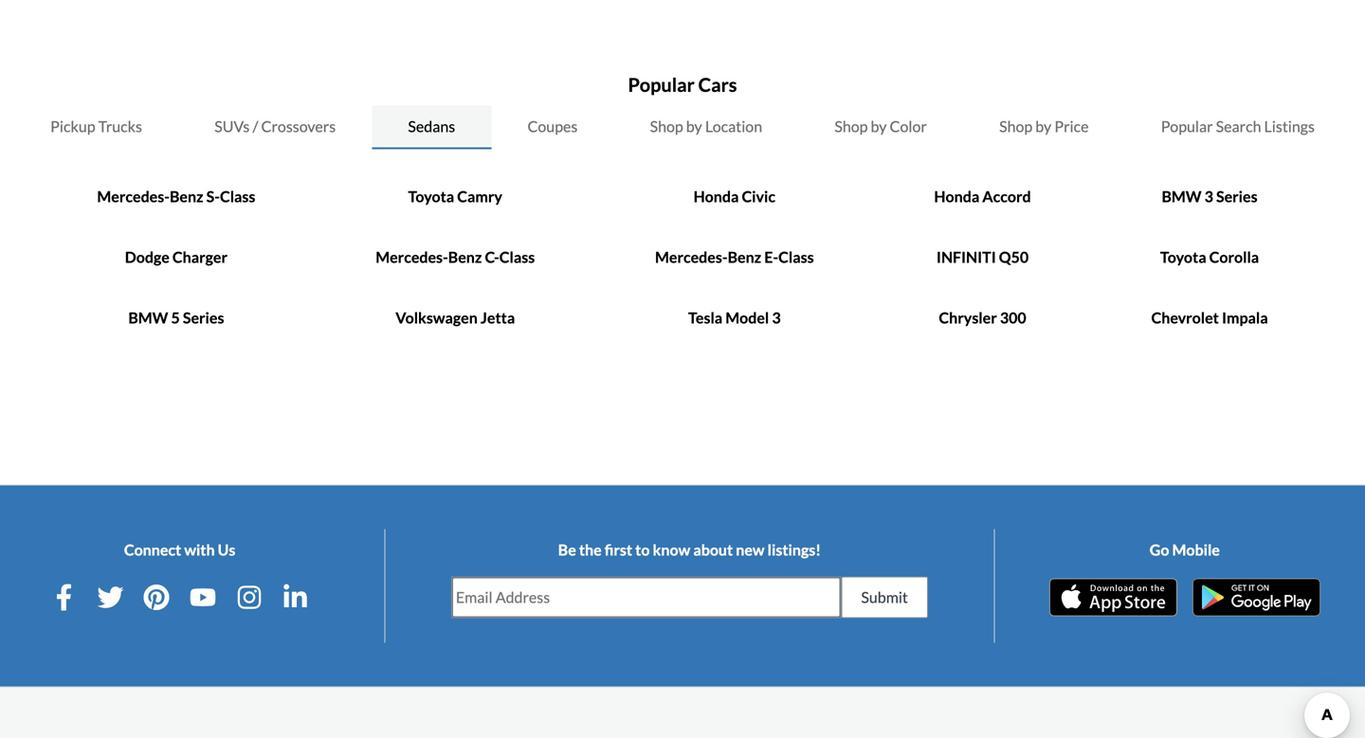 Task type: describe. For each thing, give the bounding box(es) containing it.
infiniti q50 link
[[937, 248, 1029, 266]]

c-
[[485, 248, 500, 266]]

shop by location
[[650, 117, 763, 136]]

by for price
[[1036, 117, 1052, 136]]

chevrolet impala
[[1152, 309, 1269, 327]]

300
[[1000, 309, 1027, 327]]

dodge charger
[[125, 248, 228, 266]]

toyota corolla
[[1161, 248, 1260, 266]]

linkedin image
[[282, 585, 309, 611]]

popular cars
[[628, 73, 737, 96]]

connect
[[124, 541, 181, 560]]

mercedes-benz e-class link
[[655, 248, 814, 266]]

be the first to know about new listings!
[[558, 541, 821, 560]]

youtube image
[[190, 585, 216, 611]]

the
[[579, 541, 602, 560]]

Email Address email field
[[452, 578, 841, 618]]

honda accord link
[[935, 187, 1032, 206]]

infiniti q50
[[937, 248, 1029, 266]]

toyota camry
[[408, 187, 503, 206]]

by for color
[[871, 117, 887, 136]]

mercedes-benz s-class link
[[97, 187, 256, 206]]

honda for honda accord
[[935, 187, 980, 206]]

popular for popular cars
[[628, 73, 695, 96]]

pickup trucks
[[50, 117, 142, 136]]

mercedes-benz c-class link
[[376, 248, 535, 266]]

dodge
[[125, 248, 170, 266]]

q50
[[1000, 248, 1029, 266]]

tesla
[[689, 309, 723, 327]]

us
[[218, 541, 236, 560]]

know
[[653, 541, 691, 560]]

go
[[1150, 541, 1170, 560]]

mercedes-benz s-class
[[97, 187, 256, 206]]

be
[[558, 541, 576, 560]]

shop for shop by color
[[835, 117, 868, 136]]

impala
[[1223, 309, 1269, 327]]

connect with us
[[124, 541, 236, 560]]

submit
[[862, 589, 909, 607]]

search
[[1217, 117, 1262, 136]]

class for s-
[[220, 187, 256, 206]]

bmw 5 series
[[128, 309, 224, 327]]

listings!
[[768, 541, 821, 560]]

mercedes-benz e-class
[[655, 248, 814, 266]]

benz for c-
[[448, 248, 482, 266]]

series for bmw 3 series
[[1217, 187, 1258, 206]]

class for e-
[[779, 248, 814, 266]]

chrysler 300
[[939, 309, 1027, 327]]

1 horizontal spatial 3
[[1205, 187, 1214, 206]]

civic
[[742, 187, 776, 206]]

shop by color
[[835, 117, 927, 136]]

volkswagen jetta
[[396, 309, 515, 327]]

twitter image
[[97, 585, 124, 611]]

bmw for bmw 5 series
[[128, 309, 168, 327]]

sedans
[[408, 117, 455, 136]]

bmw 3 series link
[[1162, 187, 1258, 206]]

shop by price
[[1000, 117, 1089, 136]]

/
[[253, 117, 258, 136]]

honda for honda civic
[[694, 187, 739, 206]]

by for location
[[687, 117, 703, 136]]

trucks
[[98, 117, 142, 136]]

benz for e-
[[728, 248, 762, 266]]

volkswagen jetta link
[[396, 309, 515, 327]]

tesla model 3 link
[[689, 309, 781, 327]]

honda accord
[[935, 187, 1032, 206]]

chrysler
[[939, 309, 998, 327]]

corolla
[[1210, 248, 1260, 266]]



Task type: locate. For each thing, give the bounding box(es) containing it.
toyota for toyota camry
[[408, 187, 454, 206]]

listings
[[1265, 117, 1315, 136]]

1 horizontal spatial benz
[[448, 248, 482, 266]]

to
[[636, 541, 650, 560]]

honda left civic in the right of the page
[[694, 187, 739, 206]]

benz
[[170, 187, 204, 206], [448, 248, 482, 266], [728, 248, 762, 266]]

0 horizontal spatial shop
[[650, 117, 684, 136]]

with
[[184, 541, 215, 560]]

0 horizontal spatial honda
[[694, 187, 739, 206]]

toyota for toyota corolla
[[1161, 248, 1207, 266]]

toyota corolla link
[[1161, 248, 1260, 266]]

1 vertical spatial bmw
[[128, 309, 168, 327]]

2 horizontal spatial benz
[[728, 248, 762, 266]]

bmw left 5
[[128, 309, 168, 327]]

1 horizontal spatial honda
[[935, 187, 980, 206]]

toyota left corolla
[[1161, 248, 1207, 266]]

camry
[[457, 187, 503, 206]]

popular search listings
[[1162, 117, 1315, 136]]

mercedes- up volkswagen
[[376, 248, 448, 266]]

0 vertical spatial popular
[[628, 73, 695, 96]]

bmw 5 series link
[[128, 309, 224, 327]]

series for bmw 5 series
[[183, 309, 224, 327]]

benz left s-
[[170, 187, 204, 206]]

2 honda from the left
[[935, 187, 980, 206]]

crossovers
[[261, 117, 336, 136]]

price
[[1055, 117, 1089, 136]]

1 horizontal spatial by
[[871, 117, 887, 136]]

honda civic link
[[694, 187, 776, 206]]

volkswagen
[[396, 309, 478, 327]]

by left color
[[871, 117, 887, 136]]

3 shop from the left
[[1000, 117, 1033, 136]]

mobile
[[1173, 541, 1221, 560]]

mercedes-
[[97, 187, 170, 206], [376, 248, 448, 266], [655, 248, 728, 266]]

1 vertical spatial series
[[183, 309, 224, 327]]

e-
[[765, 248, 779, 266]]

about
[[694, 541, 733, 560]]

popular left search at the top of page
[[1162, 117, 1214, 136]]

accord
[[983, 187, 1032, 206]]

3 by from the left
[[1036, 117, 1052, 136]]

infiniti
[[937, 248, 997, 266]]

chevrolet
[[1152, 309, 1220, 327]]

popular left 'cars'
[[628, 73, 695, 96]]

3
[[1205, 187, 1214, 206], [772, 309, 781, 327]]

shop left color
[[835, 117, 868, 136]]

1 vertical spatial popular
[[1162, 117, 1214, 136]]

get it on google play image
[[1193, 579, 1321, 617]]

0 vertical spatial toyota
[[408, 187, 454, 206]]

by left the price
[[1036, 117, 1052, 136]]

2 horizontal spatial mercedes-
[[655, 248, 728, 266]]

shop left the price
[[1000, 117, 1033, 136]]

0 horizontal spatial bmw
[[128, 309, 168, 327]]

0 horizontal spatial toyota
[[408, 187, 454, 206]]

2 shop from the left
[[835, 117, 868, 136]]

s-
[[206, 187, 220, 206]]

0 horizontal spatial series
[[183, 309, 224, 327]]

0 vertical spatial series
[[1217, 187, 1258, 206]]

mercedes- for mercedes-benz s-class
[[97, 187, 170, 206]]

1 horizontal spatial class
[[500, 248, 535, 266]]

1 shop from the left
[[650, 117, 684, 136]]

dodge charger link
[[125, 248, 228, 266]]

0 vertical spatial bmw
[[1162, 187, 1202, 206]]

0 horizontal spatial popular
[[628, 73, 695, 96]]

bmw up the toyota corolla
[[1162, 187, 1202, 206]]

1 horizontal spatial mercedes-
[[376, 248, 448, 266]]

1 horizontal spatial bmw
[[1162, 187, 1202, 206]]

suvs
[[215, 117, 250, 136]]

bmw
[[1162, 187, 1202, 206], [128, 309, 168, 327]]

pickup
[[50, 117, 95, 136]]

toyota camry link
[[408, 187, 503, 206]]

0 horizontal spatial 3
[[772, 309, 781, 327]]

by
[[687, 117, 703, 136], [871, 117, 887, 136], [1036, 117, 1052, 136]]

3 up the toyota corolla
[[1205, 187, 1214, 206]]

5
[[171, 309, 180, 327]]

1 vertical spatial 3
[[772, 309, 781, 327]]

jetta
[[481, 309, 515, 327]]

color
[[890, 117, 927, 136]]

0 vertical spatial 3
[[1205, 187, 1214, 206]]

chevrolet impala link
[[1152, 309, 1269, 327]]

mercedes- up tesla
[[655, 248, 728, 266]]

1 by from the left
[[687, 117, 703, 136]]

bmw 3 series
[[1162, 187, 1258, 206]]

submit button
[[842, 577, 928, 619]]

tesla model 3
[[689, 309, 781, 327]]

1 horizontal spatial shop
[[835, 117, 868, 136]]

honda left accord
[[935, 187, 980, 206]]

1 horizontal spatial toyota
[[1161, 248, 1207, 266]]

series
[[1217, 187, 1258, 206], [183, 309, 224, 327]]

facebook image
[[51, 585, 77, 611]]

popular for popular search listings
[[1162, 117, 1214, 136]]

2 horizontal spatial by
[[1036, 117, 1052, 136]]

cars
[[699, 73, 737, 96]]

benz for s-
[[170, 187, 204, 206]]

benz left the c-
[[448, 248, 482, 266]]

bmw for bmw 3 series
[[1162, 187, 1202, 206]]

first
[[605, 541, 633, 560]]

go mobile
[[1150, 541, 1221, 560]]

coupes
[[528, 117, 578, 136]]

0 horizontal spatial benz
[[170, 187, 204, 206]]

shop for shop by location
[[650, 117, 684, 136]]

shop
[[650, 117, 684, 136], [835, 117, 868, 136], [1000, 117, 1033, 136]]

benz left e-
[[728, 248, 762, 266]]

location
[[705, 117, 763, 136]]

2 by from the left
[[871, 117, 887, 136]]

model
[[726, 309, 769, 327]]

charger
[[173, 248, 228, 266]]

download on the app store image
[[1050, 579, 1178, 617]]

shop down popular cars
[[650, 117, 684, 136]]

new
[[736, 541, 765, 560]]

shop for shop by price
[[1000, 117, 1033, 136]]

series up corolla
[[1217, 187, 1258, 206]]

mercedes-benz c-class
[[376, 248, 535, 266]]

0 horizontal spatial by
[[687, 117, 703, 136]]

series right 5
[[183, 309, 224, 327]]

toyota left camry
[[408, 187, 454, 206]]

mercedes- for mercedes-benz c-class
[[376, 248, 448, 266]]

honda civic
[[694, 187, 776, 206]]

honda
[[694, 187, 739, 206], [935, 187, 980, 206]]

class
[[220, 187, 256, 206], [500, 248, 535, 266], [779, 248, 814, 266]]

1 honda from the left
[[694, 187, 739, 206]]

pinterest image
[[143, 585, 170, 611]]

1 vertical spatial toyota
[[1161, 248, 1207, 266]]

3 right model
[[772, 309, 781, 327]]

toyota
[[408, 187, 454, 206], [1161, 248, 1207, 266]]

instagram image
[[236, 585, 263, 611]]

popular
[[628, 73, 695, 96], [1162, 117, 1214, 136]]

mercedes- up the dodge
[[97, 187, 170, 206]]

0 horizontal spatial mercedes-
[[97, 187, 170, 206]]

mercedes- for mercedes-benz e-class
[[655, 248, 728, 266]]

class for c-
[[500, 248, 535, 266]]

1 horizontal spatial popular
[[1162, 117, 1214, 136]]

0 horizontal spatial class
[[220, 187, 256, 206]]

2 horizontal spatial shop
[[1000, 117, 1033, 136]]

2 horizontal spatial class
[[779, 248, 814, 266]]

1 horizontal spatial series
[[1217, 187, 1258, 206]]

chrysler 300 link
[[939, 309, 1027, 327]]

by left location
[[687, 117, 703, 136]]

suvs / crossovers
[[215, 117, 336, 136]]



Task type: vqa. For each thing, say whether or not it's contained in the screenshot.
third + more
no



